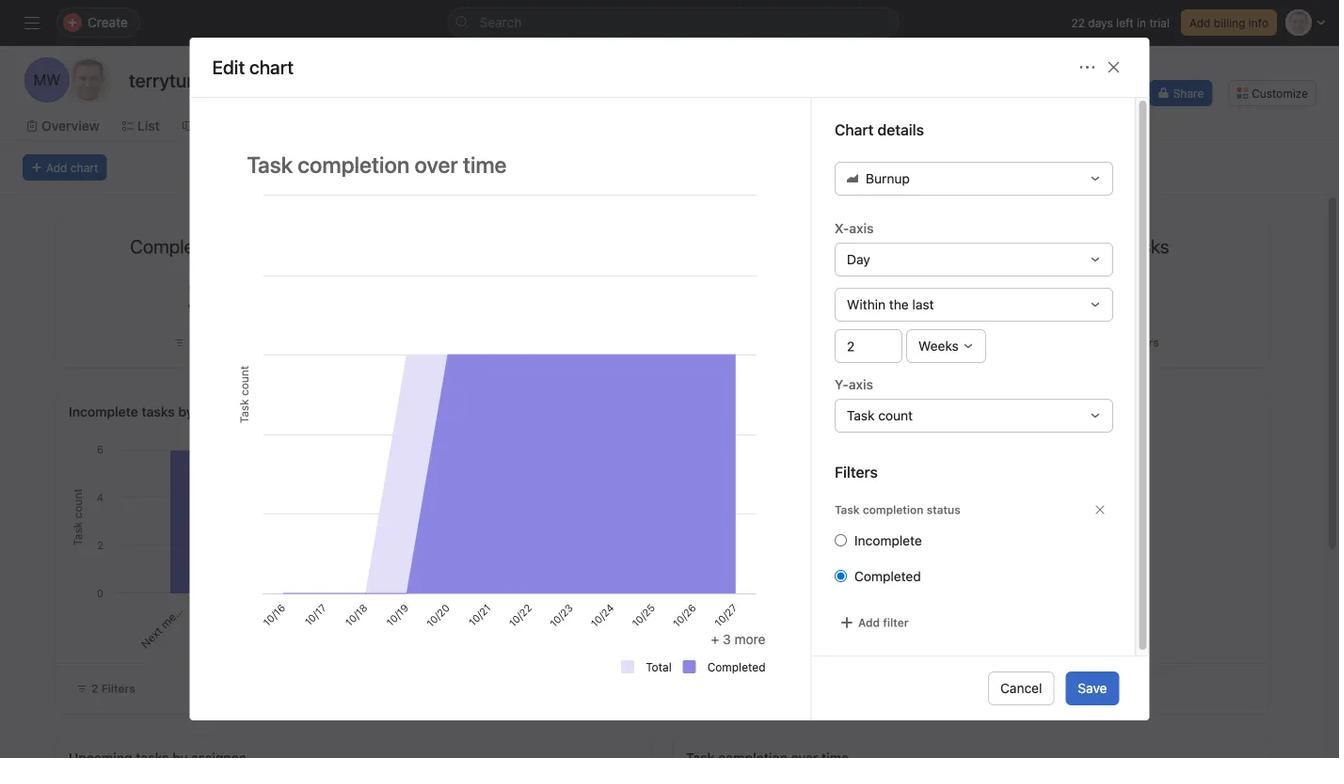 Task type: describe. For each thing, give the bounding box(es) containing it.
burnup
[[866, 171, 910, 186]]

14
[[1103, 270, 1149, 323]]

save button
[[1066, 672, 1120, 706]]

14 button
[[1103, 270, 1149, 323]]

0 horizontal spatial mw
[[33, 71, 61, 89]]

next
[[138, 625, 165, 651]]

1 filter button for 4
[[787, 333, 848, 352]]

1 filter button for 3
[[169, 333, 230, 352]]

overview link
[[26, 116, 100, 137]]

by section
[[178, 404, 243, 420]]

+
[[711, 632, 720, 648]]

section
[[554, 583, 591, 619]]

cancel button
[[989, 672, 1055, 706]]

board
[[198, 118, 234, 134]]

task count
[[847, 408, 913, 423]]

x-
[[835, 221, 849, 236]]

day
[[847, 252, 870, 267]]

tasks for total
[[720, 404, 753, 420]]

count
[[878, 408, 913, 423]]

weeks button
[[906, 329, 986, 363]]

axis for x-
[[849, 221, 874, 236]]

filters for no filters
[[1126, 336, 1160, 349]]

share
[[1174, 87, 1204, 100]]

cancel
[[1001, 681, 1043, 697]]

add filter button
[[835, 610, 913, 636]]

2 filters button
[[68, 676, 144, 702]]

4 button
[[804, 270, 831, 323]]

no filters
[[1107, 336, 1160, 349]]

filter
[[883, 616, 909, 630]]

total for total tasks by completion status
[[686, 404, 717, 420]]

task for task completion status
[[835, 503, 860, 517]]

day button
[[835, 243, 1113, 277]]

list link
[[122, 116, 160, 137]]

filters for 2 filters
[[101, 683, 135, 696]]

0 horizontal spatial tt
[[79, 71, 98, 89]]

tasks for incomplete
[[142, 404, 175, 420]]

edit chart
[[212, 56, 294, 78]]

2 1 from the left
[[806, 336, 812, 349]]

task count button
[[835, 399, 1113, 433]]

burnup button
[[835, 162, 1113, 196]]

+ 3 more
[[711, 632, 766, 648]]

untitled section
[[522, 583, 591, 651]]

status
[[927, 503, 960, 517]]

completion
[[863, 503, 924, 517]]

chart
[[70, 161, 98, 174]]

incomplete tasks by section
[[69, 404, 243, 420]]

board link
[[182, 116, 234, 137]]

11 button
[[489, 270, 528, 323]]

search
[[480, 15, 522, 30]]

incomplete for incomplete tasks by section
[[69, 404, 138, 420]]

a button to remove the filter image
[[1094, 504, 1106, 516]]

search list box
[[448, 8, 900, 38]]

weeks
[[918, 338, 959, 354]]

last
[[912, 297, 934, 312]]

more actions image
[[1080, 60, 1095, 75]]

1 1 filter from the left
[[189, 336, 225, 349]]

add for add chart
[[46, 161, 67, 174]]

Completed radio
[[835, 570, 847, 583]]

chart details
[[835, 121, 924, 139]]

2
[[91, 683, 98, 696]]

Task completion over time text field
[[235, 143, 766, 186]]

no filters button
[[1088, 333, 1164, 352]]

by
[[757, 404, 772, 420]]

completed tasks
[[130, 235, 269, 257]]

22
[[1072, 16, 1085, 29]]



Task type: vqa. For each thing, say whether or not it's contained in the screenshot.
A button to remove the filter icon
yes



Task type: locate. For each thing, give the bounding box(es) containing it.
0 horizontal spatial 1
[[189, 336, 194, 349]]

total
[[686, 404, 717, 420], [646, 661, 672, 674]]

1 vertical spatial axis
[[849, 377, 873, 392]]

1 horizontal spatial add
[[858, 616, 880, 630]]

close image
[[1107, 60, 1122, 75]]

tasks left by
[[720, 404, 753, 420]]

within
[[847, 297, 885, 312]]

1 vertical spatial total
[[646, 661, 672, 674]]

filters inside button
[[101, 683, 135, 696]]

0 horizontal spatial add
[[46, 161, 67, 174]]

filters inside "button"
[[1126, 336, 1160, 349]]

add chart button
[[23, 154, 107, 181]]

tasks
[[142, 404, 175, 420], [720, 404, 753, 420]]

0 horizontal spatial tasks
[[142, 404, 175, 420]]

0 horizontal spatial 1 filter
[[189, 336, 225, 349]]

None number field
[[835, 329, 902, 363]]

1 vertical spatial 3
[[723, 632, 731, 648]]

topics
[[429, 584, 461, 617]]

total tasks by completion status
[[686, 404, 887, 420]]

1 filter button down 3 button
[[169, 333, 230, 352]]

overdue tasks
[[758, 235, 876, 257]]

trial
[[1150, 16, 1170, 29]]

0 vertical spatial filters
[[1126, 336, 1160, 349]]

share button
[[1150, 80, 1213, 106]]

add billing info button
[[1181, 9, 1278, 36]]

1 horizontal spatial 1 filter button
[[787, 333, 848, 352]]

tt
[[79, 71, 98, 89], [1122, 87, 1137, 100]]

gantt
[[847, 118, 882, 134]]

1 horizontal spatial filter
[[815, 336, 843, 349]]

meeting
[[158, 592, 198, 632]]

1 down 4 button
[[806, 336, 812, 349]]

2 filters
[[91, 683, 135, 696]]

1 filter
[[189, 336, 225, 349], [806, 336, 843, 349]]

1 horizontal spatial tasks
[[720, 404, 753, 420]]

None text field
[[124, 63, 331, 97]]

y-axis
[[835, 377, 873, 392]]

2 vertical spatial add
[[858, 616, 880, 630]]

1 vertical spatial add
[[46, 161, 67, 174]]

mw
[[33, 71, 61, 89], [1100, 87, 1121, 100]]

2 horizontal spatial filters
[[1126, 336, 1160, 349]]

3
[[186, 270, 213, 323], [723, 632, 731, 648]]

add billing info
[[1190, 16, 1269, 29]]

2 axis from the top
[[849, 377, 873, 392]]

add left billing
[[1190, 16, 1211, 29]]

left
[[1117, 16, 1134, 29]]

previous topics
[[394, 584, 461, 651]]

add
[[1190, 16, 1211, 29], [46, 161, 67, 174], [858, 616, 880, 630]]

add for add billing info
[[1190, 16, 1211, 29]]

1 axis from the top
[[849, 221, 874, 236]]

0 vertical spatial incomplete
[[69, 404, 138, 420]]

1 filter from the left
[[197, 336, 225, 349]]

add left chart
[[46, 161, 67, 174]]

22 days left in trial
[[1072, 16, 1170, 29]]

3 button
[[186, 270, 213, 323]]

next meeting
[[138, 592, 198, 651]]

axis
[[849, 221, 874, 236], [849, 377, 873, 392]]

2 1 filter button from the left
[[787, 333, 848, 352]]

1 horizontal spatial filters
[[835, 463, 878, 481]]

0 horizontal spatial incomplete
[[69, 404, 138, 420]]

1 horizontal spatial total
[[686, 404, 717, 420]]

total for total
[[646, 661, 672, 674]]

days
[[1089, 16, 1113, 29]]

fyis
[[290, 602, 315, 628]]

add filter
[[858, 616, 909, 630]]

completed down + 3 more
[[708, 661, 766, 674]]

0 vertical spatial 3
[[186, 270, 213, 323]]

filters up completion
[[835, 463, 878, 481]]

1 filter button
[[169, 333, 230, 352], [787, 333, 848, 352]]

axis up the task count on the bottom
[[849, 377, 873, 392]]

1
[[189, 336, 194, 349], [806, 336, 812, 349]]

0 horizontal spatial filters
[[101, 683, 135, 696]]

0 horizontal spatial 1 filter button
[[169, 333, 230, 352]]

add left filter
[[858, 616, 880, 630]]

0 horizontal spatial completed
[[708, 661, 766, 674]]

filter down 3 button
[[197, 336, 225, 349]]

1 filter button down 4 button
[[787, 333, 848, 352]]

0 vertical spatial add
[[1190, 16, 1211, 29]]

list
[[137, 118, 160, 134]]

y-
[[835, 377, 849, 392]]

filters right no
[[1126, 336, 1160, 349]]

within the last
[[847, 297, 934, 312]]

the
[[889, 297, 909, 312]]

1 1 from the left
[[189, 336, 194, 349]]

add chart
[[46, 161, 98, 174]]

previous
[[394, 610, 436, 651]]

1 vertical spatial filters
[[835, 463, 878, 481]]

filter up y-
[[815, 336, 843, 349]]

task up incomplete option
[[835, 503, 860, 517]]

3 down the completed tasks
[[186, 270, 213, 323]]

2 filter from the left
[[815, 336, 843, 349]]

0 vertical spatial total
[[686, 404, 717, 420]]

2 horizontal spatial add
[[1190, 16, 1211, 29]]

1 horizontal spatial completed
[[854, 569, 921, 584]]

1 down 3 button
[[189, 336, 194, 349]]

filters right 2
[[101, 683, 135, 696]]

1 horizontal spatial 1
[[806, 336, 812, 349]]

0 horizontal spatial 3
[[186, 270, 213, 323]]

1 horizontal spatial incomplete
[[854, 533, 922, 549]]

completed
[[854, 569, 921, 584], [708, 661, 766, 674]]

overview
[[41, 118, 100, 134]]

total tasks
[[1082, 235, 1170, 257]]

billing
[[1214, 16, 1246, 29]]

search button
[[448, 8, 900, 38]]

task
[[847, 408, 875, 423], [835, 503, 860, 517]]

x-axis
[[835, 221, 874, 236]]

1 1 filter button from the left
[[169, 333, 230, 352]]

2 tasks from the left
[[720, 404, 753, 420]]

0 horizontal spatial filter
[[197, 336, 225, 349]]

incomplete for incomplete
[[854, 533, 922, 549]]

completed up add filter
[[854, 569, 921, 584]]

3 right + on the bottom right of page
[[723, 632, 731, 648]]

1 vertical spatial task
[[835, 503, 860, 517]]

in
[[1137, 16, 1147, 29]]

filters
[[1126, 336, 1160, 349], [835, 463, 878, 481], [101, 683, 135, 696]]

Incomplete radio
[[835, 535, 847, 547]]

no
[[1107, 336, 1123, 349]]

untitled
[[522, 612, 561, 651]]

1 horizontal spatial 3
[[723, 632, 731, 648]]

task inside dropdown button
[[847, 408, 875, 423]]

mw down close image
[[1100, 87, 1121, 100]]

tt up overview
[[79, 71, 98, 89]]

task for task count
[[847, 408, 875, 423]]

11
[[489, 270, 528, 323]]

2 vertical spatial filters
[[101, 683, 135, 696]]

1 horizontal spatial 1 filter
[[806, 336, 843, 349]]

completed for incomplete
[[854, 569, 921, 584]]

mw up overview link
[[33, 71, 61, 89]]

more
[[735, 632, 766, 648]]

0 vertical spatial completed
[[854, 569, 921, 584]]

task completion status
[[835, 503, 960, 517]]

0 vertical spatial axis
[[849, 221, 874, 236]]

gantt link
[[832, 116, 882, 137]]

add for add filter
[[858, 616, 880, 630]]

0 horizontal spatial total
[[646, 661, 672, 674]]

tt left share button at the top right of the page
[[1122, 87, 1137, 100]]

info
[[1249, 16, 1269, 29]]

1 horizontal spatial tt
[[1122, 87, 1137, 100]]

+ 3 more button
[[711, 632, 766, 648]]

tasks left by section
[[142, 404, 175, 420]]

save
[[1078, 681, 1108, 697]]

1 filter up y-
[[806, 336, 843, 349]]

1 vertical spatial completed
[[708, 661, 766, 674]]

axis up day
[[849, 221, 874, 236]]

axis for y-
[[849, 377, 873, 392]]

2 1 filter from the left
[[806, 336, 843, 349]]

0 vertical spatial task
[[847, 408, 875, 423]]

1 vertical spatial incomplete
[[854, 533, 922, 549]]

4
[[804, 270, 831, 323]]

task down y-axis
[[847, 408, 875, 423]]

within the last button
[[835, 288, 1113, 322]]

1 horizontal spatial mw
[[1100, 87, 1121, 100]]

add inside 'dropdown button'
[[858, 616, 880, 630]]

1 filter down 3 button
[[189, 336, 225, 349]]

completion status
[[775, 404, 887, 420]]

completed for total
[[708, 661, 766, 674]]

1 tasks from the left
[[142, 404, 175, 420]]

filter
[[197, 336, 225, 349], [815, 336, 843, 349]]



